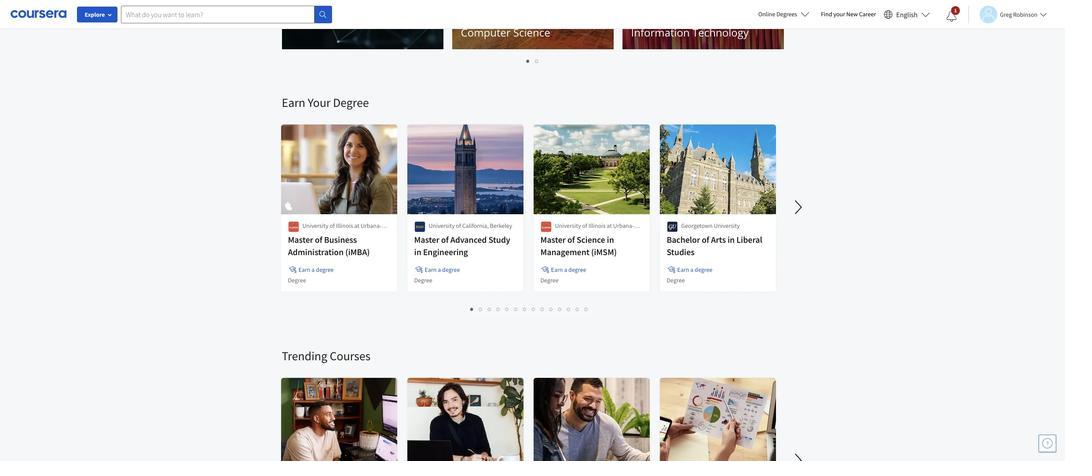 Task type: vqa. For each thing, say whether or not it's contained in the screenshot.


Task type: locate. For each thing, give the bounding box(es) containing it.
in for science
[[607, 234, 614, 245]]

4 degree from the left
[[695, 266, 713, 274]]

6 button
[[512, 304, 521, 314]]

computer science
[[461, 25, 551, 40]]

in up (imsm)
[[607, 234, 614, 245]]

0 horizontal spatial urbana-
[[361, 222, 382, 230]]

university of illinois at urbana-champaign image
[[541, 221, 552, 232]]

2 inside "earn your degree carousel" element
[[479, 305, 483, 313]]

university for advanced
[[429, 222, 455, 230]]

1 university from the left
[[303, 222, 329, 230]]

1 master from the left
[[288, 234, 313, 245]]

a for bachelor of arts in liberal studies
[[691, 266, 694, 274]]

1 horizontal spatial 1
[[527, 57, 530, 65]]

degree
[[316, 266, 334, 274], [442, 266, 460, 274], [569, 266, 587, 274], [695, 266, 713, 274]]

earn a degree down studies
[[678, 266, 713, 274]]

earn down studies
[[678, 266, 690, 274]]

at up business
[[355, 222, 360, 230]]

a down studies
[[691, 266, 694, 274]]

13 button
[[574, 304, 583, 314]]

illinois up business
[[336, 222, 353, 230]]

degree down engineering at the bottom of page
[[414, 276, 433, 284]]

illinois
[[336, 222, 353, 230], [589, 222, 606, 230]]

4 university from the left
[[714, 222, 740, 230]]

1 horizontal spatial 1 button
[[524, 56, 533, 66]]

in
[[607, 234, 614, 245], [728, 234, 735, 245], [414, 247, 422, 258]]

0 horizontal spatial science
[[514, 25, 551, 40]]

3 a from the left
[[564, 266, 568, 274]]

master inside master of advanced study in engineering
[[414, 234, 440, 245]]

urbana- up (imba)
[[361, 222, 382, 230]]

10 11 12 13 14
[[550, 305, 592, 313]]

2 button left 3
[[477, 304, 486, 314]]

1 button for list inside "earn your degree carousel" element
[[468, 304, 477, 314]]

earn a degree down administration
[[299, 266, 334, 274]]

0 vertical spatial list
[[282, 56, 784, 66]]

None search field
[[121, 6, 332, 23]]

of up management
[[568, 234, 575, 245]]

2 university of illinois at urbana- champaign from the left
[[555, 222, 635, 239]]

2 a from the left
[[438, 266, 441, 274]]

degree down management
[[569, 266, 587, 274]]

degree for business
[[316, 266, 334, 274]]

information
[[632, 25, 690, 40]]

university right university of illinois at urbana-champaign image
[[555, 222, 581, 230]]

tableau public for project management and beyond guided project by coursera project network, image
[[660, 378, 777, 461]]

management
[[541, 247, 590, 258]]

1 horizontal spatial master
[[414, 234, 440, 245]]

3 master from the left
[[541, 234, 566, 245]]

earn a degree down engineering at the bottom of page
[[425, 266, 460, 274]]

a down administration
[[312, 266, 315, 274]]

0 horizontal spatial illinois
[[336, 222, 353, 230]]

your
[[308, 95, 331, 110]]

2 horizontal spatial master
[[541, 234, 566, 245]]

5
[[506, 305, 509, 313]]

2 button down computer science image
[[533, 56, 542, 66]]

science inside computer science link
[[514, 25, 551, 40]]

0 vertical spatial 2
[[536, 57, 539, 65]]

champaign
[[303, 231, 332, 239], [555, 231, 585, 239]]

1 horizontal spatial university of illinois at urbana- champaign
[[555, 222, 635, 239]]

liberal
[[737, 234, 763, 245]]

of inside the master of science in management (imsm)
[[568, 234, 575, 245]]

earn your degree carousel element
[[278, 68, 1066, 322]]

1 horizontal spatial urbana-
[[614, 222, 635, 230]]

3 button
[[486, 304, 494, 314]]

1 earn a degree from the left
[[299, 266, 334, 274]]

0 horizontal spatial 2
[[479, 305, 483, 313]]

1
[[955, 7, 958, 14], [527, 57, 530, 65], [471, 305, 474, 313]]

earn a degree
[[299, 266, 334, 274], [425, 266, 460, 274], [551, 266, 587, 274], [678, 266, 713, 274]]

1 horizontal spatial illinois
[[589, 222, 606, 230]]

university
[[303, 222, 329, 230], [429, 222, 455, 230], [555, 222, 581, 230], [714, 222, 740, 230]]

computer science link
[[452, 0, 614, 49]]

degree down administration
[[316, 266, 334, 274]]

in right the arts
[[728, 234, 735, 245]]

2 master from the left
[[414, 234, 440, 245]]

0 vertical spatial science
[[514, 25, 551, 40]]

2 illinois from the left
[[589, 222, 606, 230]]

a for master of advanced study in engineering
[[438, 266, 441, 274]]

of inside bachelor of arts in liberal studies
[[702, 234, 710, 245]]

earn left your at the left top of page
[[282, 95, 306, 110]]

university up the arts
[[714, 222, 740, 230]]

13
[[576, 305, 583, 313]]

1 horizontal spatial in
[[607, 234, 614, 245]]

degree down bachelor of arts in liberal studies
[[695, 266, 713, 274]]

degree
[[333, 95, 369, 110], [288, 276, 306, 284], [414, 276, 433, 284], [541, 276, 559, 284], [667, 276, 685, 284]]

champaign up management
[[555, 231, 585, 239]]

1 champaign from the left
[[303, 231, 332, 239]]

science inside the master of science in management (imsm)
[[577, 234, 606, 245]]

university of california, berkeley image
[[414, 221, 425, 232]]

information technology link
[[623, 0, 784, 49]]

0 horizontal spatial university of illinois at urbana- champaign
[[303, 222, 382, 239]]

1 button
[[940, 6, 965, 27], [524, 56, 533, 66], [468, 304, 477, 314]]

earn a degree for business
[[299, 266, 334, 274]]

list
[[282, 56, 784, 66], [282, 304, 777, 314]]

1 vertical spatial 1 button
[[524, 56, 533, 66]]

georgetown
[[682, 222, 713, 230]]

a for master of science in management (imsm)
[[564, 266, 568, 274]]

1 horizontal spatial champaign
[[555, 231, 585, 239]]

1 university of illinois at urbana- champaign from the left
[[303, 222, 382, 239]]

1 degree from the left
[[316, 266, 334, 274]]

7 button
[[521, 304, 530, 314]]

3 university from the left
[[555, 222, 581, 230]]

0 vertical spatial 1
[[955, 7, 958, 14]]

earn for master of business administration (imba)
[[299, 266, 311, 274]]

a
[[312, 266, 315, 274], [438, 266, 441, 274], [564, 266, 568, 274], [691, 266, 694, 274]]

trending
[[282, 348, 327, 364]]

1 inside "earn your degree carousel" element
[[471, 305, 474, 313]]

degree for bachelor of arts in liberal studies
[[667, 276, 685, 284]]

of up engineering at the bottom of page
[[441, 234, 449, 245]]

1 illinois from the left
[[336, 222, 353, 230]]

2 left 3 button
[[479, 305, 483, 313]]

2 champaign from the left
[[555, 231, 585, 239]]

0 horizontal spatial at
[[355, 222, 360, 230]]

2 down computer science image
[[536, 57, 539, 65]]

in down university of california, berkeley "icon"
[[414, 247, 422, 258]]

in for arts
[[728, 234, 735, 245]]

english button
[[881, 0, 934, 29]]

master
[[288, 234, 313, 245], [414, 234, 440, 245], [541, 234, 566, 245]]

2 horizontal spatial in
[[728, 234, 735, 245]]

earn down management
[[551, 266, 563, 274]]

list inside "earn your degree carousel" element
[[282, 304, 777, 314]]

6
[[515, 305, 518, 313]]

2 button
[[533, 56, 542, 66], [477, 304, 486, 314]]

degree for master of business administration (imba)
[[288, 276, 306, 284]]

career
[[860, 10, 877, 18]]

degree right your at the left top of page
[[333, 95, 369, 110]]

0 horizontal spatial 1 button
[[468, 304, 477, 314]]

urbana-
[[361, 222, 382, 230], [614, 222, 635, 230]]

2 list from the top
[[282, 304, 777, 314]]

university of illinois at urbana- champaign up (imba)
[[303, 222, 382, 239]]

1 vertical spatial list
[[282, 304, 777, 314]]

information technology image
[[623, 0, 784, 49]]

urbana- up (imsm)
[[614, 222, 635, 230]]

at up (imsm)
[[607, 222, 612, 230]]

a down management
[[564, 266, 568, 274]]

4 earn a degree from the left
[[678, 266, 713, 274]]

computer
[[461, 25, 511, 40]]

earn a degree down management
[[551, 266, 587, 274]]

1 vertical spatial 1
[[527, 57, 530, 65]]

earn a degree for arts
[[678, 266, 713, 274]]

2 vertical spatial 1 button
[[468, 304, 477, 314]]

1 horizontal spatial at
[[607, 222, 612, 230]]

champaign up administration
[[303, 231, 332, 239]]

master down university of illinois at urbana-champaign image
[[541, 234, 566, 245]]

your
[[834, 10, 846, 18]]

0 vertical spatial 2 button
[[533, 56, 542, 66]]

2 urbana- from the left
[[614, 222, 635, 230]]

degree for master of advanced study in engineering
[[414, 276, 433, 284]]

8 button
[[530, 304, 538, 314]]

1 a from the left
[[312, 266, 315, 274]]

earn
[[282, 95, 306, 110], [299, 266, 311, 274], [425, 266, 437, 274], [551, 266, 563, 274], [678, 266, 690, 274]]

of up the master of science in management (imsm)
[[583, 222, 588, 230]]

degree down engineering at the bottom of page
[[442, 266, 460, 274]]

0 horizontal spatial master
[[288, 234, 313, 245]]

studies
[[667, 247, 695, 258]]

1 vertical spatial science
[[577, 234, 606, 245]]

earn for bachelor of arts in liberal studies
[[678, 266, 690, 274]]

a down engineering at the bottom of page
[[438, 266, 441, 274]]

university of illinois at urbana- champaign up (imsm)
[[555, 222, 635, 239]]

degree up 10 "button"
[[541, 276, 559, 284]]

0 horizontal spatial 1
[[471, 305, 474, 313]]

2 earn a degree from the left
[[425, 266, 460, 274]]

bachelor of arts in liberal studies
[[667, 234, 763, 258]]

8
[[532, 305, 536, 313]]

master for master of advanced study in engineering
[[414, 234, 440, 245]]

next slide image
[[788, 450, 809, 461]]

technology
[[693, 25, 749, 40]]

arts
[[712, 234, 726, 245]]

computer science image
[[452, 0, 614, 49]]

master inside the master of business administration (imba)
[[288, 234, 313, 245]]

of
[[330, 222, 335, 230], [456, 222, 461, 230], [583, 222, 588, 230], [315, 234, 323, 245], [441, 234, 449, 245], [568, 234, 575, 245], [702, 234, 710, 245]]

1 for first list from the top
[[527, 57, 530, 65]]

master for master of science in management (imsm)
[[541, 234, 566, 245]]

2 university from the left
[[429, 222, 455, 230]]

degree down studies
[[667, 276, 685, 284]]

1 vertical spatial 2
[[479, 305, 483, 313]]

(imsm)
[[592, 247, 617, 258]]

robinson
[[1014, 10, 1038, 18]]

master inside the master of science in management (imsm)
[[541, 234, 566, 245]]

of left california,
[[456, 222, 461, 230]]

new
[[847, 10, 858, 18]]

0 horizontal spatial champaign
[[303, 231, 332, 239]]

earn down engineering at the bottom of page
[[425, 266, 437, 274]]

of up business
[[330, 222, 335, 230]]

explore button
[[77, 7, 118, 22]]

of left the arts
[[702, 234, 710, 245]]

14
[[585, 305, 592, 313]]

georgetown university
[[682, 222, 740, 230]]

university right university of illinois at urbana-champaign icon
[[303, 222, 329, 230]]

0 vertical spatial 1 button
[[940, 6, 965, 27]]

in inside master of advanced study in engineering
[[414, 247, 422, 258]]

1 at from the left
[[355, 222, 360, 230]]

degree down administration
[[288, 276, 306, 284]]

in inside the master of science in management (imsm)
[[607, 234, 614, 245]]

(imba)
[[346, 247, 370, 258]]

3 earn a degree from the left
[[551, 266, 587, 274]]

illinois up (imsm)
[[589, 222, 606, 230]]

at
[[355, 222, 360, 230], [607, 222, 612, 230]]

2 horizontal spatial 1
[[955, 7, 958, 14]]

11
[[559, 305, 566, 313]]

9
[[541, 305, 545, 313]]

4 a from the left
[[691, 266, 694, 274]]

1 urbana- from the left
[[361, 222, 382, 230]]

university of illinois at urbana- champaign
[[303, 222, 382, 239], [555, 222, 635, 239]]

1 horizontal spatial 2
[[536, 57, 539, 65]]

0 horizontal spatial in
[[414, 247, 422, 258]]

3 degree from the left
[[569, 266, 587, 274]]

science
[[514, 25, 551, 40], [577, 234, 606, 245]]

google project management: professional certificate by google, image
[[534, 378, 650, 461]]

university for science
[[555, 222, 581, 230]]

2 vertical spatial 1
[[471, 305, 474, 313]]

2 degree from the left
[[442, 266, 460, 274]]

university right university of california, berkeley "icon"
[[429, 222, 455, 230]]

1 horizontal spatial science
[[577, 234, 606, 245]]

master down university of california, berkeley "icon"
[[414, 234, 440, 245]]

champaign for business
[[303, 231, 332, 239]]

12 button
[[565, 304, 575, 314]]

2 horizontal spatial 1 button
[[940, 6, 965, 27]]

urbana- for master of business administration (imba)
[[361, 222, 382, 230]]

of up administration
[[315, 234, 323, 245]]

2 at from the left
[[607, 222, 612, 230]]

earn down administration
[[299, 266, 311, 274]]

in inside bachelor of arts in liberal studies
[[728, 234, 735, 245]]

of inside the master of business administration (imba)
[[315, 234, 323, 245]]

2
[[536, 57, 539, 65], [479, 305, 483, 313]]

0 horizontal spatial 2 button
[[477, 304, 486, 314]]

master down university of illinois at urbana-champaign icon
[[288, 234, 313, 245]]



Task type: describe. For each thing, give the bounding box(es) containing it.
university of california, berkeley
[[429, 222, 513, 230]]

illinois for business
[[336, 222, 353, 230]]

7
[[523, 305, 527, 313]]

master for master of business administration (imba)
[[288, 234, 313, 245]]

trending courses carousel element
[[278, 322, 1066, 461]]

11 button
[[556, 304, 566, 314]]

1 horizontal spatial 2 button
[[533, 56, 542, 66]]

greg robinson
[[1001, 10, 1038, 18]]

california,
[[463, 222, 489, 230]]

english
[[897, 10, 918, 19]]

1 list from the top
[[282, 56, 784, 66]]

online
[[759, 10, 776, 18]]

12
[[567, 305, 575, 313]]

What do you want to learn? text field
[[121, 6, 315, 23]]

3
[[488, 305, 492, 313]]

help center image
[[1043, 438, 1053, 449]]

greg robinson button
[[969, 6, 1048, 23]]

degree for master of science in management (imsm)
[[541, 276, 559, 284]]

1 vertical spatial 2 button
[[477, 304, 486, 314]]

online degrees button
[[752, 4, 817, 24]]

master of science in management (imsm)
[[541, 234, 617, 258]]

earn for master of advanced study in engineering
[[425, 266, 437, 274]]

earn your degree
[[282, 95, 369, 110]]

google cybersecurity professional certificate by google, image
[[407, 378, 524, 461]]

find your new career link
[[817, 9, 881, 20]]

illinois for science
[[589, 222, 606, 230]]

university for business
[[303, 222, 329, 230]]

10 button
[[547, 304, 557, 314]]

4
[[497, 305, 501, 313]]

engineering
[[423, 247, 468, 258]]

university of illinois at urbana-champaign image
[[288, 221, 299, 232]]

14 button
[[582, 304, 592, 314]]

show notifications image
[[947, 11, 958, 22]]

degrees
[[777, 10, 798, 18]]

at for business
[[355, 222, 360, 230]]

find
[[821, 10, 833, 18]]

explore
[[85, 11, 105, 18]]

bachelor
[[667, 234, 701, 245]]

10
[[550, 305, 557, 313]]

berkeley
[[490, 222, 513, 230]]

trending courses
[[282, 348, 371, 364]]

administration
[[288, 247, 344, 258]]

study
[[489, 234, 511, 245]]

urbana- for master of science in management (imsm)
[[614, 222, 635, 230]]

earn a degree for advanced
[[425, 266, 460, 274]]

advanced
[[451, 234, 487, 245]]

champaign for science
[[555, 231, 585, 239]]

find your new career
[[821, 10, 877, 18]]

5 button
[[503, 304, 512, 314]]

university of illinois at urbana- champaign for science
[[555, 222, 635, 239]]

degree for science
[[569, 266, 587, 274]]

greg
[[1001, 10, 1013, 18]]

university of illinois at urbana- champaign for business
[[303, 222, 382, 239]]

online degrees
[[759, 10, 798, 18]]

coursera image
[[11, 7, 66, 21]]

business
[[324, 234, 357, 245]]

at for science
[[607, 222, 612, 230]]

a for master of business administration (imba)
[[312, 266, 315, 274]]

information technology
[[632, 25, 749, 40]]

1 for list inside "earn your degree carousel" element
[[471, 305, 474, 313]]

georgetown university image
[[667, 221, 678, 232]]

2 for bottommost 2 button
[[479, 305, 483, 313]]

next slide image
[[788, 197, 809, 218]]

1 button for first list from the top
[[524, 56, 533, 66]]

degree for advanced
[[442, 266, 460, 274]]

9 button
[[538, 304, 547, 314]]

earn a degree for science
[[551, 266, 587, 274]]

degree for arts
[[695, 266, 713, 274]]

data science image
[[282, 0, 444, 49]]

of inside master of advanced study in engineering
[[441, 234, 449, 245]]

google data analytics professional certificate by google, image
[[281, 378, 398, 461]]

earn for master of science in management (imsm)
[[551, 266, 563, 274]]

master of business administration (imba)
[[288, 234, 370, 258]]

master of advanced study in engineering
[[414, 234, 511, 258]]

2 for the rightmost 2 button
[[536, 57, 539, 65]]

4 button
[[494, 304, 503, 314]]

courses
[[330, 348, 371, 364]]



